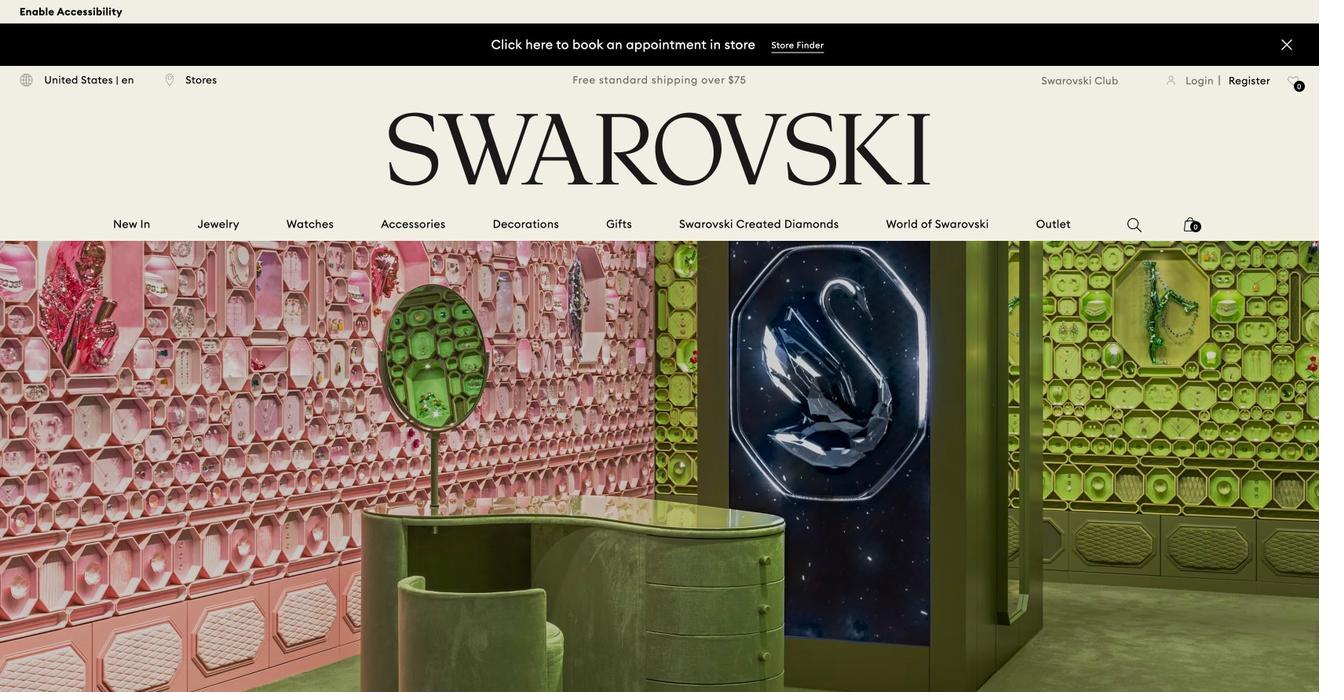 Task type: describe. For each thing, give the bounding box(es) containing it.
swarovski image
[[384, 112, 936, 186]]

left-locator image image
[[166, 74, 174, 87]]

country-selector image image
[[20, 74, 33, 87]]



Task type: vqa. For each thing, say whether or not it's contained in the screenshot.
the Sale link
no



Task type: locate. For each thing, give the bounding box(es) containing it.
search image image
[[1128, 218, 1142, 233]]

left-wishlist image image
[[1288, 76, 1300, 87]]

cart-mobile image image
[[1185, 218, 1197, 232]]

left login image
[[1168, 75, 1176, 86]]



